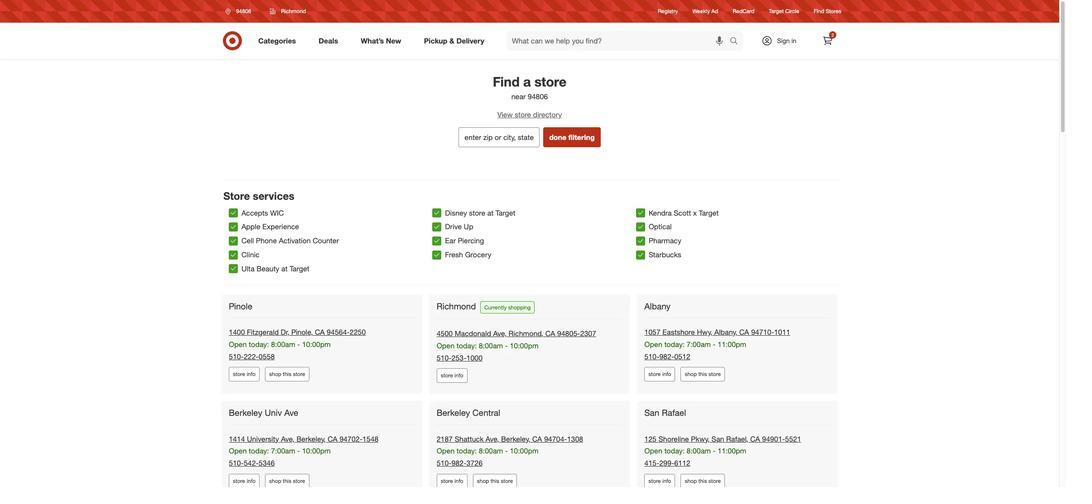 Task type: locate. For each thing, give the bounding box(es) containing it.
today: down shoreline
[[665, 447, 685, 456]]

at right beauty
[[281, 264, 288, 273]]

store info link down 510-982-0512 link
[[645, 367, 676, 382]]

ave, right shattuck
[[486, 434, 499, 444]]

info down '299-'
[[663, 478, 671, 485]]

berkeley, inside 2187 shattuck ave, berkeley, ca 94704-1308 open today: 8:00am - 10:00pm 510-982-3726
[[501, 434, 530, 444]]

store services group
[[229, 206, 840, 276]]

store
[[223, 189, 250, 202]]

shop down 0512
[[685, 371, 697, 378]]

125 shoreline pkwy, san rafael, ca 94901-5521 link
[[645, 434, 801, 444]]

- down 2187 shattuck ave, berkeley, ca 94704-1308 link
[[505, 447, 508, 456]]

open down 2187
[[437, 447, 455, 456]]

10:00pm inside 4500 macdonald ave, richmond, ca 94805-2307 open today: 8:00am - 10:00pm 510-253-1000
[[510, 341, 539, 350]]

today: down macdonald
[[457, 341, 477, 350]]

info for pinole
[[247, 371, 256, 378]]

8:00am inside 4500 macdonald ave, richmond, ca 94805-2307 open today: 8:00am - 10:00pm 510-253-1000
[[479, 341, 503, 350]]

berkeley, down 'ave'
[[297, 434, 326, 444]]

berkeley for berkeley univ ave
[[229, 408, 262, 418]]

510- down 1414
[[229, 459, 244, 468]]

ca right "pinole,"
[[315, 328, 325, 337]]

at
[[488, 208, 494, 217], [281, 264, 288, 273]]

up
[[464, 222, 473, 231]]

- for pinole
[[297, 340, 300, 349]]

510- for albany
[[645, 352, 660, 361]]

ca inside 2187 shattuck ave, berkeley, ca 94704-1308 open today: 8:00am - 10:00pm 510-982-3726
[[532, 434, 542, 444]]

berkeley
[[229, 408, 262, 418], [437, 408, 470, 418]]

open for berkeley univ ave
[[229, 447, 247, 456]]

pharmacy
[[649, 236, 682, 245]]

info for albany
[[663, 371, 671, 378]]

ca right rafael,
[[751, 434, 760, 444]]

8:00am inside 1400 fitzgerald dr, pinole, ca 94564-2250 open today: 8:00am - 10:00pm 510-222-0558
[[271, 340, 295, 349]]

ca for richmond
[[546, 329, 555, 338]]

starbucks
[[649, 250, 682, 259]]

drive up
[[445, 222, 473, 231]]

1414 university ave, berkeley, ca 94702-1548 open today: 7:00am - 10:00pm 510-542-5346
[[229, 434, 379, 468]]

1400 fitzgerald dr, pinole, ca 94564-2250 link
[[229, 328, 366, 337]]

ca left 94702- in the bottom left of the page
[[328, 434, 338, 444]]

open inside the 1057 eastshore hwy, albany, ca 94710-1011 open today: 7:00am - 11:00pm 510-982-0512
[[645, 340, 663, 349]]

shop for berkeley univ ave
[[269, 478, 281, 485]]

shop this store down 0558
[[269, 371, 305, 378]]

ad
[[712, 8, 718, 15]]

registry link
[[658, 7, 678, 15]]

1 berkeley from the left
[[229, 408, 262, 418]]

1 horizontal spatial find
[[814, 8, 825, 15]]

univ
[[265, 408, 282, 418]]

services
[[253, 189, 295, 202]]

0 horizontal spatial berkeley,
[[297, 434, 326, 444]]

- inside '1414 university ave, berkeley, ca 94702-1548 open today: 7:00am - 10:00pm 510-542-5346'
[[297, 447, 300, 456]]

view store directory link
[[213, 110, 847, 120]]

open for richmond
[[437, 341, 455, 350]]

Pharmacy checkbox
[[636, 236, 645, 246]]

pinole
[[229, 301, 253, 311]]

piercing
[[458, 236, 484, 245]]

fresh grocery
[[445, 250, 492, 259]]

today: inside 2187 shattuck ave, berkeley, ca 94704-1308 open today: 8:00am - 10:00pm 510-982-3726
[[457, 447, 477, 456]]

510-
[[229, 352, 244, 361], [645, 352, 660, 361], [437, 353, 452, 362], [229, 459, 244, 468], [437, 459, 452, 468]]

store info link down 253-
[[437, 369, 468, 383]]

7:00am inside the 1057 eastshore hwy, albany, ca 94710-1011 open today: 7:00am - 11:00pm 510-982-0512
[[687, 340, 711, 349]]

ca inside the 1057 eastshore hwy, albany, ca 94710-1011 open today: 7:00am - 11:00pm 510-982-0512
[[740, 328, 749, 337]]

store down 2187 shattuck ave, berkeley, ca 94704-1308 open today: 8:00am - 10:00pm 510-982-3726
[[501, 478, 513, 485]]

shop this store button down 3726
[[473, 474, 517, 487]]

shop this store button down 0512
[[681, 367, 725, 382]]

store inside group
[[469, 208, 486, 217]]

delivery
[[457, 36, 485, 45]]

berkeley up 2187
[[437, 408, 470, 418]]

- inside 125 shoreline pkwy, san rafael, ca 94901-5521 open today: 8:00am - 11:00pm 415-299-6112
[[713, 447, 716, 456]]

store down the 1057 eastshore hwy, albany, ca 94710-1011 open today: 7:00am - 11:00pm 510-982-0512
[[709, 371, 721, 378]]

what's new
[[361, 36, 401, 45]]

- down 1414 university ave, berkeley, ca 94702-1548 link
[[297, 447, 300, 456]]

982- for berkeley central
[[452, 459, 467, 468]]

open for pinole
[[229, 340, 247, 349]]

shop this store down 0512
[[685, 371, 721, 378]]

- inside the 1057 eastshore hwy, albany, ca 94710-1011 open today: 7:00am - 11:00pm 510-982-0512
[[713, 340, 716, 349]]

currently
[[484, 304, 507, 311]]

shop this store button
[[265, 367, 309, 382], [681, 367, 725, 382], [265, 474, 309, 487], [473, 474, 517, 487], [681, 474, 725, 487]]

pickup
[[424, 36, 448, 45]]

1 vertical spatial find
[[493, 73, 520, 90]]

0 vertical spatial 982-
[[660, 352, 674, 361]]

1 horizontal spatial berkeley,
[[501, 434, 530, 444]]

8:00am up 3726
[[479, 447, 503, 456]]

510- down 4500
[[437, 353, 452, 362]]

info down 253-
[[455, 372, 464, 379]]

in
[[792, 37, 797, 44]]

0 horizontal spatial at
[[281, 264, 288, 273]]

store right a
[[535, 73, 567, 90]]

store info down '299-'
[[649, 478, 671, 485]]

info down 542-
[[247, 478, 256, 485]]

1 horizontal spatial 7:00am
[[687, 340, 711, 349]]

2187 shattuck ave, berkeley, ca 94704-1308 open today: 8:00am - 10:00pm 510-982-3726
[[437, 434, 583, 468]]

1 vertical spatial san
[[712, 434, 724, 444]]

open inside 2187 shattuck ave, berkeley, ca 94704-1308 open today: 8:00am - 10:00pm 510-982-3726
[[437, 447, 455, 456]]

- inside 4500 macdonald ave, richmond, ca 94805-2307 open today: 8:00am - 10:00pm 510-253-1000
[[505, 341, 508, 350]]

0 horizontal spatial 94806
[[236, 8, 251, 15]]

near
[[512, 92, 526, 101]]

0 vertical spatial san
[[645, 408, 660, 418]]

- inside 1400 fitzgerald dr, pinole, ca 94564-2250 open today: 8:00am - 10:00pm 510-222-0558
[[297, 340, 300, 349]]

1 horizontal spatial 94806
[[528, 92, 548, 101]]

deals
[[319, 36, 338, 45]]

store info link down '299-'
[[645, 474, 676, 487]]

7:00am down hwy,
[[687, 340, 711, 349]]

open inside 125 shoreline pkwy, san rafael, ca 94901-5521 open today: 8:00am - 11:00pm 415-299-6112
[[645, 447, 663, 456]]

ave, right university
[[281, 434, 295, 444]]

ca right "albany,"
[[740, 328, 749, 337]]

store info down 542-
[[233, 478, 256, 485]]

0 vertical spatial find
[[814, 8, 825, 15]]

-
[[297, 340, 300, 349], [713, 340, 716, 349], [505, 341, 508, 350], [297, 447, 300, 456], [505, 447, 508, 456], [713, 447, 716, 456]]

1000
[[467, 353, 483, 362]]

510- inside the 1057 eastshore hwy, albany, ca 94710-1011 open today: 7:00am - 11:00pm 510-982-0512
[[645, 352, 660, 361]]

berkeley inside 'link'
[[437, 408, 470, 418]]

shop down 3726
[[477, 478, 489, 485]]

this down '1414 university ave, berkeley, ca 94702-1548 open today: 7:00am - 10:00pm 510-542-5346'
[[283, 478, 292, 485]]

1548
[[363, 434, 379, 444]]

8:00am up the 1000 at left
[[479, 341, 503, 350]]

store down 510-982-0512 link
[[649, 371, 661, 378]]

open down 1400
[[229, 340, 247, 349]]

Ear Piercing checkbox
[[433, 236, 442, 246]]

0 vertical spatial 7:00am
[[687, 340, 711, 349]]

store info link down 510-982-3726 link
[[437, 474, 468, 487]]

this for berkeley univ ave
[[283, 478, 292, 485]]

store info link for albany
[[645, 367, 676, 382]]

1414 university ave, berkeley, ca 94702-1548 link
[[229, 434, 379, 444]]

store info link down 542-
[[229, 474, 260, 487]]

search
[[726, 37, 748, 46]]

weekly ad
[[693, 8, 718, 15]]

1 horizontal spatial san
[[712, 434, 724, 444]]

2 berkeley from the left
[[437, 408, 470, 418]]

- down 125 shoreline pkwy, san rafael, ca 94901-5521 link
[[713, 447, 716, 456]]

open down 4500
[[437, 341, 455, 350]]

richmond up categories link
[[281, 8, 306, 15]]

1 vertical spatial 7:00am
[[271, 447, 295, 456]]

7:00am for albany
[[687, 340, 711, 349]]

today: down university
[[249, 447, 269, 456]]

open inside '1414 university ave, berkeley, ca 94702-1548 open today: 7:00am - 10:00pm 510-542-5346'
[[229, 447, 247, 456]]

berkeley, inside '1414 university ave, berkeley, ca 94702-1548 open today: 7:00am - 10:00pm 510-542-5346'
[[297, 434, 326, 444]]

pickup & delivery
[[424, 36, 485, 45]]

info down 510-982-3726 link
[[455, 478, 464, 485]]

2187 shattuck ave, berkeley, ca 94704-1308 link
[[437, 434, 583, 444]]

this down 1400 fitzgerald dr, pinole, ca 94564-2250 open today: 8:00am - 10:00pm 510-222-0558
[[283, 371, 292, 378]]

shop this store button down the '6112'
[[681, 474, 725, 487]]

1 vertical spatial 11:00pm
[[718, 447, 747, 456]]

san left rafael
[[645, 408, 660, 418]]

510- for pinole
[[229, 352, 244, 361]]

university
[[247, 434, 279, 444]]

what's new link
[[353, 31, 413, 51]]

ave, for berkeley central
[[486, 434, 499, 444]]

store up up
[[469, 208, 486, 217]]

1400 fitzgerald dr, pinole, ca 94564-2250 open today: 8:00am - 10:00pm 510-222-0558
[[229, 328, 366, 361]]

shop this store for pinole
[[269, 371, 305, 378]]

510- for berkeley central
[[437, 459, 452, 468]]

- for albany
[[713, 340, 716, 349]]

222-
[[244, 352, 259, 361]]

Clinic checkbox
[[229, 250, 238, 259]]

510-982-3726 link
[[437, 459, 483, 468]]

510- down 1057 at bottom right
[[645, 352, 660, 361]]

982- down shattuck
[[452, 459, 467, 468]]

7:00am up the 5346
[[271, 447, 295, 456]]

1 vertical spatial 982-
[[452, 459, 467, 468]]

zip
[[484, 133, 493, 142]]

shopping
[[508, 304, 531, 311]]

shop this store button for berkeley central
[[473, 474, 517, 487]]

Fresh Grocery checkbox
[[433, 250, 442, 259]]

7:00am inside '1414 university ave, berkeley, ca 94702-1548 open today: 7:00am - 10:00pm 510-542-5346'
[[271, 447, 295, 456]]

Kendra Scott x Target checkbox
[[636, 208, 645, 218]]

today: for richmond
[[457, 341, 477, 350]]

today: down the eastshore
[[665, 340, 685, 349]]

510- down 2187
[[437, 459, 452, 468]]

store info down 253-
[[441, 372, 464, 379]]

deals link
[[311, 31, 350, 51]]

currently shopping
[[484, 304, 531, 311]]

11:00pm inside 125 shoreline pkwy, san rafael, ca 94901-5521 open today: 8:00am - 11:00pm 415-299-6112
[[718, 447, 747, 456]]

store down 510-982-3726 link
[[441, 478, 453, 485]]

2 link
[[818, 31, 838, 51]]

sign in link
[[754, 31, 811, 51]]

open for albany
[[645, 340, 663, 349]]

10:00pm down 'richmond,'
[[510, 341, 539, 350]]

kendra
[[649, 208, 672, 217]]

1 horizontal spatial berkeley
[[437, 408, 470, 418]]

ave, inside 2187 shattuck ave, berkeley, ca 94704-1308 open today: 8:00am - 10:00pm 510-982-3726
[[486, 434, 499, 444]]

berkeley up 1414
[[229, 408, 262, 418]]

this
[[283, 371, 292, 378], [699, 371, 707, 378], [283, 478, 292, 485], [491, 478, 499, 485], [699, 478, 707, 485]]

today: inside 1400 fitzgerald dr, pinole, ca 94564-2250 open today: 8:00am - 10:00pm 510-222-0558
[[249, 340, 269, 349]]

store info link down 222-
[[229, 367, 260, 382]]

today: inside the 1057 eastshore hwy, albany, ca 94710-1011 open today: 7:00am - 11:00pm 510-982-0512
[[665, 340, 685, 349]]

today: inside '1414 university ave, berkeley, ca 94702-1548 open today: 7:00am - 10:00pm 510-542-5346'
[[249, 447, 269, 456]]

94806 left richmond dropdown button
[[236, 8, 251, 15]]

415-299-6112 link
[[645, 459, 691, 468]]

2187
[[437, 434, 453, 444]]

0 vertical spatial 11:00pm
[[718, 340, 747, 349]]

info for berkeley central
[[455, 478, 464, 485]]

richmond up 4500
[[437, 301, 476, 311]]

982- down the eastshore
[[660, 352, 674, 361]]

ave, for richmond
[[493, 329, 507, 338]]

0 horizontal spatial 982-
[[452, 459, 467, 468]]

store info down 510-982-3726 link
[[441, 478, 464, 485]]

view
[[498, 110, 513, 119]]

circle
[[786, 8, 800, 15]]

4500
[[437, 329, 453, 338]]

richmond inside dropdown button
[[281, 8, 306, 15]]

at right the disney
[[488, 208, 494, 217]]

info
[[247, 371, 256, 378], [663, 371, 671, 378], [455, 372, 464, 379], [247, 478, 256, 485], [455, 478, 464, 485], [663, 478, 671, 485]]

510-253-1000 link
[[437, 353, 483, 362]]

2 berkeley, from the left
[[501, 434, 530, 444]]

2 11:00pm from the top
[[718, 447, 747, 456]]

8:00am down pkwy,
[[687, 447, 711, 456]]

open inside 1400 fitzgerald dr, pinole, ca 94564-2250 open today: 8:00am - 10:00pm 510-222-0558
[[229, 340, 247, 349]]

info down 222-
[[247, 371, 256, 378]]

- inside 2187 shattuck ave, berkeley, ca 94704-1308 open today: 8:00am - 10:00pm 510-982-3726
[[505, 447, 508, 456]]

10:00pm inside '1414 university ave, berkeley, ca 94702-1548 open today: 7:00am - 10:00pm 510-542-5346'
[[302, 447, 331, 456]]

- for berkeley central
[[505, 447, 508, 456]]

central
[[473, 408, 500, 418]]

8:00am inside 2187 shattuck ave, berkeley, ca 94704-1308 open today: 8:00am - 10:00pm 510-982-3726
[[479, 447, 503, 456]]

pickup & delivery link
[[416, 31, 496, 51]]

info for richmond
[[455, 372, 464, 379]]

982- inside the 1057 eastshore hwy, albany, ca 94710-1011 open today: 7:00am - 11:00pm 510-982-0512
[[660, 352, 674, 361]]

pkwy,
[[691, 434, 710, 444]]

10:00pm for berkeley univ ave
[[302, 447, 331, 456]]

94805-
[[557, 329, 580, 338]]

ca left 94704-
[[532, 434, 542, 444]]

0 horizontal spatial san
[[645, 408, 660, 418]]

11:00pm down "albany,"
[[718, 340, 747, 349]]

store info down 222-
[[233, 371, 256, 378]]

1 11:00pm from the top
[[718, 340, 747, 349]]

berkeley univ ave link
[[229, 408, 300, 418]]

today: for albany
[[665, 340, 685, 349]]

10:00pm inside 1400 fitzgerald dr, pinole, ca 94564-2250 open today: 8:00am - 10:00pm 510-222-0558
[[302, 340, 331, 349]]

ca inside 1400 fitzgerald dr, pinole, ca 94564-2250 open today: 8:00am - 10:00pm 510-222-0558
[[315, 328, 325, 337]]

target for ulta beauty at target
[[290, 264, 310, 273]]

store info for albany
[[649, 371, 671, 378]]

10:00pm down "pinole,"
[[302, 340, 331, 349]]

shop this store button for berkeley univ ave
[[265, 474, 309, 487]]

- for richmond
[[505, 341, 508, 350]]

299-
[[660, 459, 674, 468]]

510- inside 1400 fitzgerald dr, pinole, ca 94564-2250 open today: 8:00am - 10:00pm 510-222-0558
[[229, 352, 244, 361]]

store right view
[[515, 110, 531, 119]]

grocery
[[465, 250, 492, 259]]

today: down shattuck
[[457, 447, 477, 456]]

this down 125 shoreline pkwy, san rafael, ca 94901-5521 open today: 8:00am - 11:00pm 415-299-6112
[[699, 478, 707, 485]]

ca inside 4500 macdonald ave, richmond, ca 94805-2307 open today: 8:00am - 10:00pm 510-253-1000
[[546, 329, 555, 338]]

982- inside 2187 shattuck ave, berkeley, ca 94704-1308 open today: 8:00am - 10:00pm 510-982-3726
[[452, 459, 467, 468]]

redcard link
[[733, 7, 755, 15]]

510- inside '1414 university ave, berkeley, ca 94702-1548 open today: 7:00am - 10:00pm 510-542-5346'
[[229, 459, 244, 468]]

1308
[[567, 434, 583, 444]]

0 horizontal spatial berkeley
[[229, 408, 262, 418]]

open inside 4500 macdonald ave, richmond, ca 94805-2307 open today: 8:00am - 10:00pm 510-253-1000
[[437, 341, 455, 350]]

7:00am for berkeley univ ave
[[271, 447, 295, 456]]

albany
[[645, 301, 671, 311]]

1 vertical spatial richmond
[[437, 301, 476, 311]]

0 horizontal spatial richmond
[[281, 8, 306, 15]]

store down 222-
[[233, 371, 245, 378]]

berkeley, left 94704-
[[501, 434, 530, 444]]

store info for richmond
[[441, 372, 464, 379]]

today: for berkeley univ ave
[[249, 447, 269, 456]]

optical
[[649, 222, 672, 231]]

store info down 510-982-0512 link
[[649, 371, 671, 378]]

0 vertical spatial at
[[488, 208, 494, 217]]

1 berkeley, from the left
[[297, 434, 326, 444]]

1400
[[229, 328, 245, 337]]

10:00pm inside 2187 shattuck ave, berkeley, ca 94704-1308 open today: 8:00am - 10:00pm 510-982-3726
[[510, 447, 539, 456]]

sign in
[[777, 37, 797, 44]]

4500 macdonald ave, richmond, ca 94805-2307 open today: 8:00am - 10:00pm 510-253-1000
[[437, 329, 597, 362]]

ave, inside 4500 macdonald ave, richmond, ca 94805-2307 open today: 8:00am - 10:00pm 510-253-1000
[[493, 329, 507, 338]]

find left stores
[[814, 8, 825, 15]]

store inside find a store near 94806
[[535, 73, 567, 90]]

shop for berkeley central
[[477, 478, 489, 485]]

1 vertical spatial at
[[281, 264, 288, 273]]

today:
[[249, 340, 269, 349], [665, 340, 685, 349], [457, 341, 477, 350], [249, 447, 269, 456], [457, 447, 477, 456], [665, 447, 685, 456]]

0 vertical spatial 94806
[[236, 8, 251, 15]]

kendra scott x target
[[649, 208, 719, 217]]

ca for albany
[[740, 328, 749, 337]]

open down 1057 at bottom right
[[645, 340, 663, 349]]

directory
[[533, 110, 562, 119]]

ca inside '1414 university ave, berkeley, ca 94702-1548 open today: 7:00am - 10:00pm 510-542-5346'
[[328, 434, 338, 444]]

today: inside 4500 macdonald ave, richmond, ca 94805-2307 open today: 8:00am - 10:00pm 510-253-1000
[[457, 341, 477, 350]]

ca left the 94805-
[[546, 329, 555, 338]]

shop this store down the '6112'
[[685, 478, 721, 485]]

0 horizontal spatial 7:00am
[[271, 447, 295, 456]]

store down 415-
[[649, 478, 661, 485]]

510- down 1400
[[229, 352, 244, 361]]

store info for berkeley central
[[441, 478, 464, 485]]

shop this store button for pinole
[[265, 367, 309, 382]]

find up near
[[493, 73, 520, 90]]

4500 macdonald ave, richmond, ca 94805-2307 link
[[437, 329, 597, 338]]

- down 1057 eastshore hwy, albany, ca 94710-1011 link
[[713, 340, 716, 349]]

find for stores
[[814, 8, 825, 15]]

8:00am down dr,
[[271, 340, 295, 349]]

find inside find a store near 94806
[[493, 73, 520, 90]]

today: inside 125 shoreline pkwy, san rafael, ca 94901-5521 open today: 8:00am - 11:00pm 415-299-6112
[[665, 447, 685, 456]]

target for kendra scott x target
[[699, 208, 719, 217]]

shop down 0558
[[269, 371, 281, 378]]

11:00pm down rafael,
[[718, 447, 747, 456]]

94806
[[236, 8, 251, 15], [528, 92, 548, 101]]

0 vertical spatial richmond
[[281, 8, 306, 15]]

1 vertical spatial 94806
[[528, 92, 548, 101]]

shop down the '6112'
[[685, 478, 697, 485]]

1057
[[645, 328, 661, 337]]

shop
[[269, 371, 281, 378], [685, 371, 697, 378], [269, 478, 281, 485], [477, 478, 489, 485], [685, 478, 697, 485]]

1 horizontal spatial 982-
[[660, 352, 674, 361]]

ave, inside '1414 university ave, berkeley, ca 94702-1548 open today: 7:00am - 10:00pm 510-542-5346'
[[281, 434, 295, 444]]

target
[[769, 8, 784, 15], [496, 208, 516, 217], [699, 208, 719, 217], [290, 264, 310, 273]]

shop this store down the 5346
[[269, 478, 305, 485]]

0 horizontal spatial find
[[493, 73, 520, 90]]

10:00pm down 2187 shattuck ave, berkeley, ca 94704-1308 link
[[510, 447, 539, 456]]

510- inside 4500 macdonald ave, richmond, ca 94805-2307 open today: 8:00am - 10:00pm 510-253-1000
[[437, 353, 452, 362]]

this for san rafael
[[699, 478, 707, 485]]

510- inside 2187 shattuck ave, berkeley, ca 94704-1308 open today: 8:00am - 10:00pm 510-982-3726
[[437, 459, 452, 468]]

shop this store button for albany
[[681, 367, 725, 382]]

berkeley,
[[297, 434, 326, 444], [501, 434, 530, 444]]

1 horizontal spatial richmond
[[437, 301, 476, 311]]

store info
[[233, 371, 256, 378], [649, 371, 671, 378], [441, 372, 464, 379], [233, 478, 256, 485], [441, 478, 464, 485], [649, 478, 671, 485]]

ave, left 'richmond,'
[[493, 329, 507, 338]]

ave, for berkeley univ ave
[[281, 434, 295, 444]]

ca for berkeley univ ave
[[328, 434, 338, 444]]

berkeley, for berkeley central
[[501, 434, 530, 444]]

10:00pm down 1414 university ave, berkeley, ca 94702-1548 link
[[302, 447, 331, 456]]

today: down fitzgerald
[[249, 340, 269, 349]]

- down 1400 fitzgerald dr, pinole, ca 94564-2250 link
[[297, 340, 300, 349]]

1 horizontal spatial at
[[488, 208, 494, 217]]

open down 1414
[[229, 447, 247, 456]]



Task type: describe. For each thing, give the bounding box(es) containing it.
store down 125 shoreline pkwy, san rafael, ca 94901-5521 open today: 8:00am - 11:00pm 415-299-6112
[[709, 478, 721, 485]]

at for store
[[488, 208, 494, 217]]

3726
[[467, 459, 483, 468]]

store info link for san rafael
[[645, 474, 676, 487]]

94704-
[[544, 434, 567, 444]]

94806 inside find a store near 94806
[[528, 92, 548, 101]]

disney
[[445, 208, 467, 217]]

shop for albany
[[685, 371, 697, 378]]

0512
[[674, 352, 691, 361]]

pinole link
[[229, 301, 254, 312]]

Starbucks checkbox
[[636, 250, 645, 259]]

Cell Phone Activation Counter checkbox
[[229, 236, 238, 246]]

a
[[523, 73, 531, 90]]

10:00pm for pinole
[[302, 340, 331, 349]]

clinic
[[242, 250, 260, 259]]

find stores
[[814, 8, 842, 15]]

Drive Up checkbox
[[433, 222, 442, 232]]

fresh
[[445, 250, 463, 259]]

ear
[[445, 236, 456, 245]]

accepts
[[242, 208, 268, 217]]

hwy,
[[697, 328, 713, 337]]

11:00pm inside the 1057 eastshore hwy, albany, ca 94710-1011 open today: 7:00am - 11:00pm 510-982-0512
[[718, 340, 747, 349]]

berkeley central
[[437, 408, 500, 418]]

store info link for berkeley univ ave
[[229, 474, 260, 487]]

store down 542-
[[233, 478, 245, 485]]

1414
[[229, 434, 245, 444]]

store info for san rafael
[[649, 478, 671, 485]]

berkeley, for berkeley univ ave
[[297, 434, 326, 444]]

2
[[832, 32, 834, 38]]

macdonald
[[455, 329, 491, 338]]

10:00pm for richmond
[[510, 341, 539, 350]]

dr,
[[281, 328, 289, 337]]

Accepts WIC checkbox
[[229, 208, 238, 218]]

beauty
[[257, 264, 279, 273]]

this for berkeley central
[[491, 478, 499, 485]]

store down '1414 university ave, berkeley, ca 94702-1548 open today: 7:00am - 10:00pm 510-542-5346'
[[293, 478, 305, 485]]

find a store near 94806
[[493, 73, 567, 101]]

shop for san rafael
[[685, 478, 697, 485]]

accepts wic
[[242, 208, 284, 217]]

this for albany
[[699, 371, 707, 378]]

store down 1400 fitzgerald dr, pinole, ca 94564-2250 open today: 8:00am - 10:00pm 510-222-0558
[[293, 371, 305, 378]]

albany link
[[645, 301, 673, 312]]

berkeley univ ave
[[229, 408, 298, 418]]

enter zip or city, state
[[465, 133, 534, 142]]

shop this store button for san rafael
[[681, 474, 725, 487]]

8:00am for richmond
[[479, 341, 503, 350]]

Apple Experience checkbox
[[229, 222, 238, 232]]

info for berkeley univ ave
[[247, 478, 256, 485]]

0558
[[259, 352, 275, 361]]

510- for berkeley univ ave
[[229, 459, 244, 468]]

shop for pinole
[[269, 371, 281, 378]]

ear piercing
[[445, 236, 484, 245]]

- for berkeley univ ave
[[297, 447, 300, 456]]

94806 button
[[220, 3, 261, 19]]

scott
[[674, 208, 691, 217]]

510- for richmond
[[437, 353, 452, 362]]

new
[[386, 36, 401, 45]]

store info for pinole
[[233, 371, 256, 378]]

stores
[[826, 8, 842, 15]]

542-
[[244, 459, 259, 468]]

open for berkeley central
[[437, 447, 455, 456]]

richmond button
[[264, 3, 312, 19]]

253-
[[452, 353, 467, 362]]

94710-
[[751, 328, 774, 337]]

counter
[[313, 236, 339, 245]]

san inside 125 shoreline pkwy, san rafael, ca 94901-5521 open today: 8:00am - 11:00pm 415-299-6112
[[712, 434, 724, 444]]

what's
[[361, 36, 384, 45]]

sign
[[777, 37, 790, 44]]

berkeley central link
[[437, 408, 502, 418]]

san rafael
[[645, 408, 686, 418]]

weekly ad link
[[693, 7, 718, 15]]

shop this store for berkeley univ ave
[[269, 478, 305, 485]]

8:00am inside 125 shoreline pkwy, san rafael, ca 94901-5521 open today: 8:00am - 11:00pm 415-299-6112
[[687, 447, 711, 456]]

eastshore
[[663, 328, 695, 337]]

ca for berkeley central
[[532, 434, 542, 444]]

store info link for richmond
[[437, 369, 468, 383]]

8:00am for pinole
[[271, 340, 295, 349]]

store info for berkeley univ ave
[[233, 478, 256, 485]]

6112
[[674, 459, 691, 468]]

8:00am for berkeley central
[[479, 447, 503, 456]]

or
[[495, 133, 502, 142]]

info for san rafael
[[663, 478, 671, 485]]

search button
[[726, 31, 748, 53]]

store info link for pinole
[[229, 367, 260, 382]]

510-222-0558 link
[[229, 352, 275, 361]]

rafael,
[[726, 434, 749, 444]]

target for disney store at target
[[496, 208, 516, 217]]

this for pinole
[[283, 371, 292, 378]]

find stores link
[[814, 7, 842, 15]]

125 shoreline pkwy, san rafael, ca 94901-5521 open today: 8:00am - 11:00pm 415-299-6112
[[645, 434, 801, 468]]

1011
[[774, 328, 791, 337]]

at for beauty
[[281, 264, 288, 273]]

x
[[693, 208, 697, 217]]

2307
[[580, 329, 597, 338]]

ulta beauty at target
[[242, 264, 310, 273]]

Optical checkbox
[[636, 222, 645, 232]]

shop this store for berkeley central
[[477, 478, 513, 485]]

store down 253-
[[441, 372, 453, 379]]

experience
[[262, 222, 299, 231]]

510-542-5346 link
[[229, 459, 275, 468]]

shop this store for san rafael
[[685, 478, 721, 485]]

10:00pm for berkeley central
[[510, 447, 539, 456]]

berkeley for berkeley central
[[437, 408, 470, 418]]

982- for albany
[[660, 352, 674, 361]]

store info link for berkeley central
[[437, 474, 468, 487]]

done filtering
[[549, 133, 595, 142]]

done filtering button
[[544, 127, 601, 147]]

today: for berkeley central
[[457, 447, 477, 456]]

ca for pinole
[[315, 328, 325, 337]]

ca inside 125 shoreline pkwy, san rafael, ca 94901-5521 open today: 8:00am - 11:00pm 415-299-6112
[[751, 434, 760, 444]]

&
[[450, 36, 455, 45]]

richmond,
[[509, 329, 544, 338]]

categories link
[[251, 31, 307, 51]]

today: for pinole
[[249, 340, 269, 349]]

94806 inside dropdown button
[[236, 8, 251, 15]]

activation
[[279, 236, 311, 245]]

phone
[[256, 236, 277, 245]]

wic
[[270, 208, 284, 217]]

Disney store at Target checkbox
[[433, 208, 442, 218]]

ulta
[[242, 264, 255, 273]]

pinole,
[[291, 328, 313, 337]]

125
[[645, 434, 657, 444]]

view store directory
[[498, 110, 562, 119]]

2250
[[350, 328, 366, 337]]

albany,
[[715, 328, 738, 337]]

What can we help you find? suggestions appear below search field
[[507, 31, 732, 51]]

94702-
[[340, 434, 363, 444]]

shop this store for albany
[[685, 371, 721, 378]]

Ulta Beauty at Target checkbox
[[229, 264, 238, 273]]

94901-
[[762, 434, 785, 444]]

done
[[549, 133, 567, 142]]

find for a
[[493, 73, 520, 90]]



Task type: vqa. For each thing, say whether or not it's contained in the screenshot.
5346
yes



